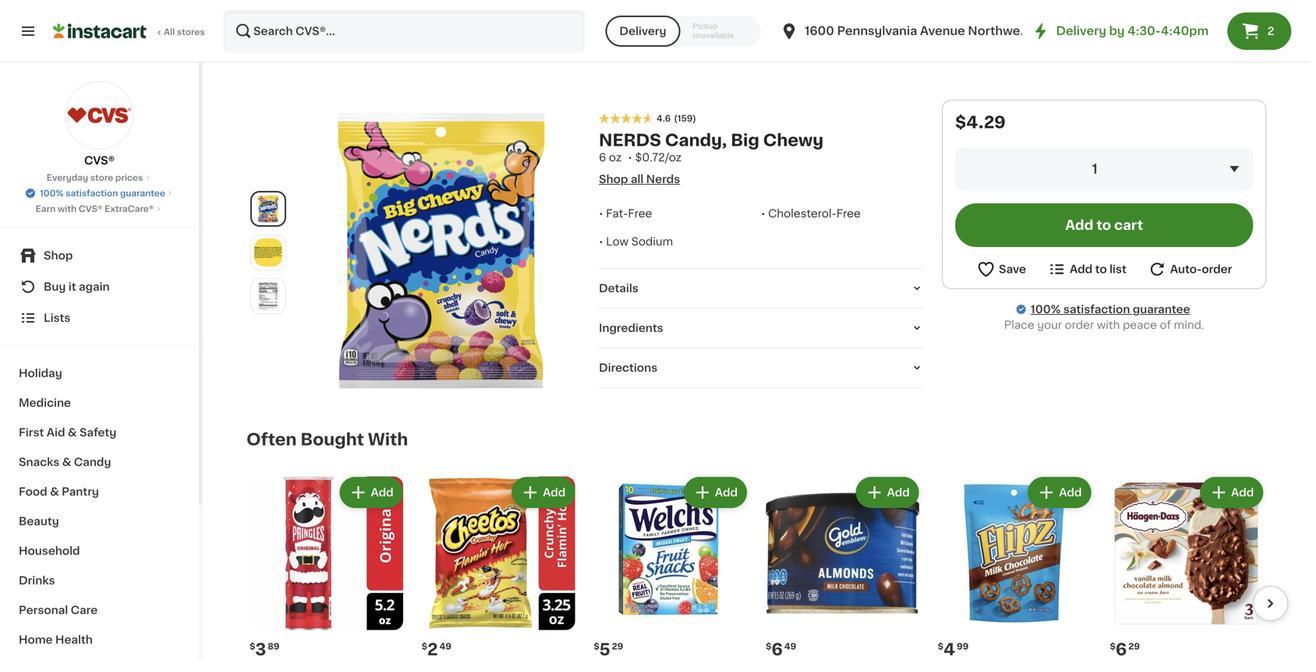 Task type: vqa. For each thing, say whether or not it's contained in the screenshot.
second Fire from the left
no



Task type: describe. For each thing, give the bounding box(es) containing it.
earn with cvs® extracare®
[[36, 205, 154, 213]]

lists
[[44, 313, 71, 324]]

29 for 6
[[1129, 643, 1141, 652]]

safety
[[80, 428, 116, 439]]

add for $ 6 29
[[1232, 488, 1255, 499]]

1 horizontal spatial with
[[1098, 320, 1121, 331]]

all stores
[[164, 28, 205, 36]]

candy
[[74, 457, 111, 468]]

item carousel region
[[225, 468, 1289, 661]]

1 vertical spatial satisfaction
[[1064, 304, 1131, 315]]

100% inside button
[[40, 189, 64, 198]]

enlarge candy & chocolate nerds candy, big chewy ingredients (opens in a new tab) image
[[254, 239, 282, 267]]

medicine link
[[9, 389, 190, 418]]

4 product group from the left
[[763, 474, 923, 661]]

buy
[[44, 282, 66, 293]]

enlarge candy & chocolate nerds candy, big chewy nutrition (opens in a new tab) image
[[254, 282, 282, 311]]

99
[[957, 643, 969, 652]]

$ for $ 6 29
[[1111, 643, 1116, 652]]

food
[[19, 487, 47, 498]]

details button
[[599, 281, 924, 297]]

directions button
[[599, 361, 924, 376]]

everyday
[[47, 174, 88, 182]]

pantry
[[62, 487, 99, 498]]

nerds
[[599, 132, 662, 149]]

holiday link
[[9, 359, 190, 389]]

29 for 5
[[612, 643, 624, 652]]

add for $ 2 49
[[543, 488, 566, 499]]

household link
[[9, 537, 190, 567]]

auto-order button
[[1148, 260, 1233, 279]]

• cholesterol-free
[[762, 208, 861, 219]]

shop for shop all nerds
[[599, 174, 628, 185]]

1 vertical spatial 100%
[[1031, 304, 1062, 315]]

add button for $ 2 49
[[514, 479, 574, 507]]

free for fat-
[[628, 208, 653, 219]]

2 inside button
[[1268, 26, 1275, 37]]

1 vertical spatial order
[[1066, 320, 1095, 331]]

nerds candy, big chewy
[[599, 132, 824, 149]]

food & pantry
[[19, 487, 99, 498]]

home
[[19, 635, 53, 646]]

add button for $ 6 29
[[1202, 479, 1263, 507]]

add inside button
[[1066, 219, 1094, 232]]

$ 6 29
[[1111, 642, 1141, 659]]

1
[[1093, 163, 1098, 176]]

it
[[68, 282, 76, 293]]

oz
[[609, 152, 622, 163]]

add for $ 4 99
[[1060, 488, 1083, 499]]

$ for $ 2 49
[[422, 643, 428, 652]]

$0.72/oz
[[636, 152, 682, 163]]

lists link
[[9, 303, 190, 334]]

personal care link
[[9, 596, 190, 626]]

low
[[606, 237, 629, 247]]

prices
[[115, 174, 143, 182]]

all
[[164, 28, 175, 36]]

0 horizontal spatial 6
[[599, 152, 607, 163]]

your
[[1038, 320, 1063, 331]]

add to cart button
[[956, 204, 1254, 247]]

save button
[[977, 260, 1027, 279]]

product group containing 4
[[935, 474, 1095, 661]]

sodium
[[632, 237, 673, 247]]

& for candy
[[62, 457, 71, 468]]

aid
[[47, 428, 65, 439]]

snacks
[[19, 457, 60, 468]]

$ for $ 5 29
[[594, 643, 600, 652]]

add button for $ 4 99
[[1030, 479, 1090, 507]]

cvs® link
[[65, 81, 134, 169]]

beauty link
[[9, 507, 190, 537]]

4:30-
[[1128, 25, 1162, 37]]

personal care
[[19, 606, 98, 616]]

first aid & safety
[[19, 428, 116, 439]]

89
[[268, 643, 280, 652]]

guarantee inside button
[[120, 189, 165, 198]]

• fat-free
[[599, 208, 653, 219]]

first aid & safety link
[[9, 418, 190, 448]]

(159)
[[674, 114, 697, 123]]

$ 6 49
[[766, 642, 797, 659]]

product group containing 5
[[591, 474, 751, 661]]

bought
[[301, 432, 364, 448]]

of
[[1161, 320, 1172, 331]]

$ for $ 3 89
[[250, 643, 255, 652]]

Search field
[[225, 11, 584, 52]]

$4.29
[[956, 114, 1006, 131]]

0 vertical spatial with
[[58, 205, 77, 213]]

with
[[368, 432, 408, 448]]

& inside 'link'
[[68, 428, 77, 439]]

add button for $ 6 49
[[858, 479, 918, 507]]

• for • fat-free
[[599, 208, 604, 219]]

1600 pennsylvania avenue northwest
[[805, 25, 1032, 37]]

personal
[[19, 606, 68, 616]]

add button for $ 5 29
[[686, 479, 746, 507]]

home health
[[19, 635, 93, 646]]

$ 4 99
[[938, 642, 969, 659]]

$ for $ 6 49
[[766, 643, 772, 652]]

6 product group from the left
[[1108, 474, 1267, 661]]

49 for 2
[[440, 643, 452, 652]]

satisfaction inside button
[[66, 189, 118, 198]]

5
[[600, 642, 611, 659]]

candy,
[[665, 132, 727, 149]]

auto-order
[[1171, 264, 1233, 275]]

beauty
[[19, 517, 59, 527]]

product group containing 3
[[247, 474, 406, 661]]

6 for $ 6 29
[[1116, 642, 1128, 659]]

delivery by 4:30-4:40pm link
[[1032, 22, 1209, 41]]

1 horizontal spatial guarantee
[[1133, 304, 1191, 315]]

4
[[944, 642, 956, 659]]

& for pantry
[[50, 487, 59, 498]]

earn with cvs® extracare® link
[[36, 203, 163, 215]]

add inside button
[[1070, 264, 1093, 275]]

cart
[[1115, 219, 1144, 232]]

first
[[19, 428, 44, 439]]

shop link
[[9, 240, 190, 272]]

4.6 (159)
[[657, 114, 697, 123]]

delivery for delivery by 4:30-4:40pm
[[1057, 25, 1107, 37]]

nerds
[[647, 174, 681, 185]]



Task type: locate. For each thing, give the bounding box(es) containing it.
to inside button
[[1096, 264, 1108, 275]]

0 vertical spatial 100% satisfaction guarantee
[[40, 189, 165, 198]]

29 inside $ 5 29
[[612, 643, 624, 652]]

drinks
[[19, 576, 55, 587]]

3 add button from the left
[[686, 479, 746, 507]]

0 horizontal spatial 100% satisfaction guarantee
[[40, 189, 165, 198]]

add to cart
[[1066, 219, 1144, 232]]

100% up earn
[[40, 189, 64, 198]]

home health link
[[9, 626, 190, 655]]

0 horizontal spatial 49
[[440, 643, 452, 652]]

buy it again link
[[9, 272, 190, 303]]

add for $ 5 29
[[715, 488, 738, 499]]

1 free from the left
[[628, 208, 653, 219]]

add to list button
[[1048, 260, 1127, 279]]

★★★★★
[[599, 113, 654, 124], [599, 113, 654, 124]]

$ inside $ 5 29
[[594, 643, 600, 652]]

3
[[255, 642, 266, 659]]

0 vertical spatial shop
[[599, 174, 628, 185]]

1 vertical spatial with
[[1098, 320, 1121, 331]]

2 vertical spatial &
[[50, 487, 59, 498]]

place
[[1005, 320, 1035, 331]]

1 horizontal spatial order
[[1203, 264, 1233, 275]]

1 product group from the left
[[247, 474, 406, 661]]

save
[[1000, 264, 1027, 275]]

add for $ 3 89
[[371, 488, 394, 499]]

stores
[[177, 28, 205, 36]]

peace
[[1124, 320, 1158, 331]]

guarantee up the extracare®
[[120, 189, 165, 198]]

free
[[628, 208, 653, 219], [837, 208, 861, 219]]

snacks & candy
[[19, 457, 111, 468]]

2
[[1268, 26, 1275, 37], [428, 642, 438, 659]]

2 $ from the left
[[422, 643, 428, 652]]

$ 5 29
[[594, 642, 624, 659]]

• low sodium
[[599, 237, 673, 247]]

2 free from the left
[[837, 208, 861, 219]]

100%
[[40, 189, 64, 198], [1031, 304, 1062, 315]]

ingredients
[[599, 323, 664, 334]]

auto-
[[1171, 264, 1203, 275]]

1 horizontal spatial 6
[[772, 642, 783, 659]]

1 $ from the left
[[250, 643, 255, 652]]

delivery for delivery
[[620, 26, 667, 37]]

$ for $ 4 99
[[938, 643, 944, 652]]

to left list
[[1096, 264, 1108, 275]]

4 $ from the left
[[938, 643, 944, 652]]

• for • low sodium
[[599, 237, 604, 247]]

extracare®
[[105, 205, 154, 213]]

health
[[55, 635, 93, 646]]

2 49 from the left
[[785, 643, 797, 652]]

100% satisfaction guarantee inside button
[[40, 189, 165, 198]]

fat-
[[606, 208, 628, 219]]

1 vertical spatial to
[[1096, 264, 1108, 275]]

$ inside $ 2 49
[[422, 643, 428, 652]]

1 horizontal spatial satisfaction
[[1064, 304, 1131, 315]]

100% satisfaction guarantee down store
[[40, 189, 165, 198]]

0 vertical spatial to
[[1097, 219, 1112, 232]]

49 inside '$ 6 49'
[[785, 643, 797, 652]]

1 vertical spatial shop
[[44, 250, 73, 261]]

instacart logo image
[[53, 22, 147, 41]]

0 horizontal spatial delivery
[[620, 26, 667, 37]]

cholesterol-
[[769, 208, 837, 219]]

everyday store prices link
[[47, 172, 152, 184]]

4 add button from the left
[[858, 479, 918, 507]]

1600
[[805, 25, 835, 37]]

1 horizontal spatial 49
[[785, 643, 797, 652]]

shop up the buy
[[44, 250, 73, 261]]

29 inside $ 6 29
[[1129, 643, 1141, 652]]

& right food
[[50, 487, 59, 498]]

shop down "oz"
[[599, 174, 628, 185]]

1 29 from the left
[[612, 643, 624, 652]]

1 horizontal spatial shop
[[599, 174, 628, 185]]

0 vertical spatial cvs®
[[84, 155, 115, 166]]

add button
[[341, 479, 402, 507], [514, 479, 574, 507], [686, 479, 746, 507], [858, 479, 918, 507], [1030, 479, 1090, 507], [1202, 479, 1263, 507]]

drinks link
[[9, 567, 190, 596]]

product group
[[247, 474, 406, 661], [419, 474, 578, 661], [591, 474, 751, 661], [763, 474, 923, 661], [935, 474, 1095, 661], [1108, 474, 1267, 661]]

• left cholesterol-
[[762, 208, 766, 219]]

delivery inside "button"
[[620, 26, 667, 37]]

to left cart
[[1097, 219, 1112, 232]]

0 horizontal spatial free
[[628, 208, 653, 219]]

0 horizontal spatial 29
[[612, 643, 624, 652]]

often
[[247, 432, 297, 448]]

4:40pm
[[1162, 25, 1209, 37]]

100% up your at the right of page
[[1031, 304, 1062, 315]]

• left low
[[599, 237, 604, 247]]

6 add button from the left
[[1202, 479, 1263, 507]]

1 add button from the left
[[341, 479, 402, 507]]

2 inside product group
[[428, 642, 438, 659]]

cvs® down 100% satisfaction guarantee button
[[79, 205, 103, 213]]

2 product group from the left
[[419, 474, 578, 661]]

4.6
[[657, 114, 671, 123]]

2 button
[[1228, 12, 1292, 50]]

pennsylvania
[[838, 25, 918, 37]]

with
[[58, 205, 77, 213], [1098, 320, 1121, 331]]

to for list
[[1096, 264, 1108, 275]]

•
[[628, 152, 633, 163], [599, 208, 604, 219], [762, 208, 766, 219], [599, 237, 604, 247]]

6 for $ 6 49
[[772, 642, 783, 659]]

5 $ from the left
[[594, 643, 600, 652]]

free for cholesterol-
[[837, 208, 861, 219]]

add for $ 6 49
[[888, 488, 910, 499]]

0 vertical spatial 2
[[1268, 26, 1275, 37]]

earn
[[36, 205, 56, 213]]

6 oz • $0.72/oz
[[599, 152, 682, 163]]

details
[[599, 283, 639, 294]]

1 49 from the left
[[440, 643, 452, 652]]

1 horizontal spatial free
[[837, 208, 861, 219]]

snacks & candy link
[[9, 448, 190, 478]]

delivery button
[[606, 16, 681, 47]]

&
[[68, 428, 77, 439], [62, 457, 71, 468], [50, 487, 59, 498]]

buy it again
[[44, 282, 110, 293]]

1 vertical spatial 2
[[428, 642, 438, 659]]

with right earn
[[58, 205, 77, 213]]

to for cart
[[1097, 219, 1112, 232]]

add button for $ 3 89
[[341, 479, 402, 507]]

order
[[1203, 264, 1233, 275], [1066, 320, 1095, 331]]

1 vertical spatial cvs®
[[79, 205, 103, 213]]

(159) button
[[674, 112, 697, 125]]

49 for 6
[[785, 643, 797, 652]]

$ 3 89
[[250, 642, 280, 659]]

• left fat-
[[599, 208, 604, 219]]

shop for shop
[[44, 250, 73, 261]]

everyday store prices
[[47, 174, 143, 182]]

100% satisfaction guarantee up place your order with peace of mind.
[[1031, 304, 1191, 315]]

cvs® logo image
[[65, 81, 134, 150]]

candy & chocolate nerds candy, big chewy hero image
[[303, 112, 581, 390]]

0 horizontal spatial satisfaction
[[66, 189, 118, 198]]

by
[[1110, 25, 1125, 37]]

medicine
[[19, 398, 71, 409]]

satisfaction up place your order with peace of mind.
[[1064, 304, 1131, 315]]

list
[[1110, 264, 1127, 275]]

• for • cholesterol-free
[[762, 208, 766, 219]]

0 horizontal spatial with
[[58, 205, 77, 213]]

1 horizontal spatial 2
[[1268, 26, 1275, 37]]

49 inside $ 2 49
[[440, 643, 452, 652]]

$ inside $ 4 99
[[938, 643, 944, 652]]

0 vertical spatial &
[[68, 428, 77, 439]]

1 vertical spatial &
[[62, 457, 71, 468]]

order inside the auto-order button
[[1203, 264, 1233, 275]]

0 horizontal spatial 2
[[428, 642, 438, 659]]

mind.
[[1175, 320, 1205, 331]]

5 add button from the left
[[1030, 479, 1090, 507]]

0 vertical spatial satisfaction
[[66, 189, 118, 198]]

again
[[79, 282, 110, 293]]

cvs® up everyday store prices link
[[84, 155, 115, 166]]

product group containing 2
[[419, 474, 578, 661]]

0 horizontal spatial order
[[1066, 320, 1095, 331]]

1 horizontal spatial 29
[[1129, 643, 1141, 652]]

6 $ from the left
[[1111, 643, 1116, 652]]

store
[[90, 174, 113, 182]]

0 horizontal spatial guarantee
[[120, 189, 165, 198]]

directions
[[599, 363, 658, 374]]

2 add button from the left
[[514, 479, 574, 507]]

0 horizontal spatial shop
[[44, 250, 73, 261]]

$ inside $ 6 29
[[1111, 643, 1116, 652]]

2 horizontal spatial 6
[[1116, 642, 1128, 659]]

food & pantry link
[[9, 478, 190, 507]]

northwest
[[969, 25, 1032, 37]]

0 vertical spatial order
[[1203, 264, 1233, 275]]

0 horizontal spatial 100%
[[40, 189, 64, 198]]

29
[[612, 643, 624, 652], [1129, 643, 1141, 652]]

holiday
[[19, 368, 62, 379]]

all stores link
[[53, 9, 206, 53]]

$ 2 49
[[422, 642, 452, 659]]

None search field
[[223, 9, 586, 53]]

order up mind.
[[1203, 264, 1233, 275]]

big
[[731, 132, 760, 149]]

1 vertical spatial guarantee
[[1133, 304, 1191, 315]]

3 product group from the left
[[591, 474, 751, 661]]

delivery
[[1057, 25, 1107, 37], [620, 26, 667, 37]]

shop all nerds
[[599, 174, 681, 185]]

& left candy
[[62, 457, 71, 468]]

$ inside '$ 6 49'
[[766, 643, 772, 652]]

all
[[631, 174, 644, 185]]

cvs®
[[84, 155, 115, 166], [79, 205, 103, 213]]

• right "oz"
[[628, 152, 633, 163]]

service type group
[[606, 16, 762, 47]]

0 vertical spatial guarantee
[[120, 189, 165, 198]]

with down 100% satisfaction guarantee link
[[1098, 320, 1121, 331]]

often bought with
[[247, 432, 408, 448]]

satisfaction up earn with cvs® extracare®
[[66, 189, 118, 198]]

add to list
[[1070, 264, 1127, 275]]

enlarge candy & chocolate nerds candy, big chewy hero (opens in a new tab) image
[[254, 195, 282, 223]]

ingredients button
[[599, 321, 924, 336]]

3 $ from the left
[[766, 643, 772, 652]]

1 horizontal spatial 100% satisfaction guarantee
[[1031, 304, 1191, 315]]

to
[[1097, 219, 1112, 232], [1096, 264, 1108, 275]]

1 vertical spatial 100% satisfaction guarantee
[[1031, 304, 1191, 315]]

delivery by 4:30-4:40pm
[[1057, 25, 1209, 37]]

2 29 from the left
[[1129, 643, 1141, 652]]

to inside button
[[1097, 219, 1112, 232]]

1 field
[[956, 147, 1254, 191]]

$ inside the $ 3 89
[[250, 643, 255, 652]]

100% satisfaction guarantee link
[[1031, 302, 1191, 318]]

5 product group from the left
[[935, 474, 1095, 661]]

1 horizontal spatial 100%
[[1031, 304, 1062, 315]]

& right aid
[[68, 428, 77, 439]]

0 vertical spatial 100%
[[40, 189, 64, 198]]

1 horizontal spatial delivery
[[1057, 25, 1107, 37]]

order right your at the right of page
[[1066, 320, 1095, 331]]

guarantee up of
[[1133, 304, 1191, 315]]



